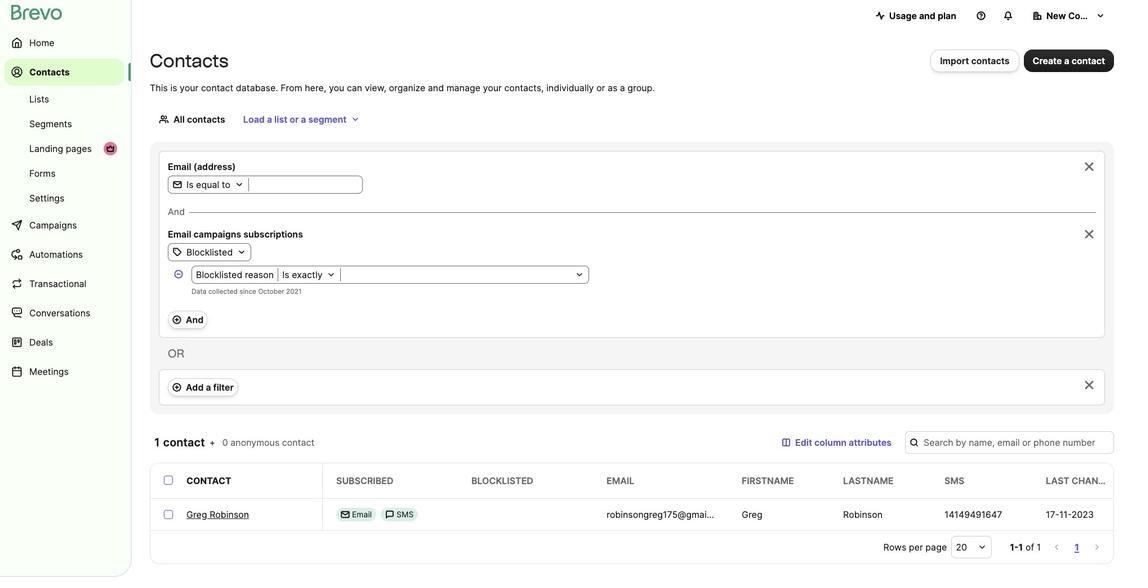 Task type: describe. For each thing, give the bounding box(es) containing it.
segments link
[[5, 113, 124, 135]]

this
[[150, 82, 168, 94]]

email for email (address)
[[168, 161, 191, 172]]

create a contact
[[1033, 55, 1106, 67]]

as
[[608, 82, 618, 94]]

since
[[240, 287, 257, 296]]

blocklisted
[[472, 476, 534, 487]]

greg for greg
[[742, 510, 763, 521]]

usage
[[890, 10, 918, 21]]

2021
[[286, 287, 302, 296]]

greg robinson link
[[187, 508, 249, 522]]

lists link
[[5, 88, 124, 110]]

1 inside button
[[1076, 542, 1080, 554]]

forms link
[[5, 162, 124, 185]]

a for add a filter
[[206, 382, 211, 393]]

to
[[222, 179, 231, 191]]

subscribed
[[337, 476, 394, 487]]

1 contact + 0 anonymous contact
[[154, 436, 315, 450]]

anonymous
[[231, 437, 280, 449]]

contacts,
[[505, 82, 544, 94]]

collected
[[208, 287, 238, 296]]

create a contact button
[[1024, 50, 1115, 72]]

edit column attributes button
[[773, 432, 901, 454]]

blocklisted reason
[[196, 269, 274, 281]]

conversations link
[[5, 300, 124, 327]]

page
[[926, 542, 948, 554]]

robinsongreg175@gmail.com
[[607, 510, 730, 521]]

1-
[[1011, 542, 1019, 554]]

1 your from the left
[[180, 82, 199, 94]]

subscriptions
[[244, 229, 303, 240]]

edit
[[796, 437, 813, 449]]

Search by name, email or phone number search field
[[906, 432, 1115, 454]]

meetings link
[[5, 358, 124, 386]]

or inside button
[[290, 114, 299, 125]]

usage and plan button
[[867, 5, 966, 27]]

is equal to
[[187, 179, 231, 191]]

1 horizontal spatial contacts
[[150, 50, 229, 72]]

of
[[1026, 542, 1035, 554]]

is equal to button
[[169, 178, 249, 192]]

individually
[[547, 82, 594, 94]]

is for is exactly
[[282, 269, 290, 281]]

database.
[[236, 82, 278, 94]]

contact inside 1 contact + 0 anonymous contact
[[282, 437, 315, 449]]

deals
[[29, 337, 53, 348]]

all
[[174, 114, 185, 125]]

1 left of
[[1019, 542, 1024, 554]]

left___rvooi image
[[106, 144, 115, 153]]

contacts for import contacts
[[972, 55, 1010, 67]]

add
[[186, 382, 204, 393]]

changed
[[1073, 476, 1118, 487]]

home
[[29, 37, 54, 48]]

14149491647
[[945, 510, 1003, 521]]

and button
[[168, 311, 208, 329]]

automations link
[[5, 241, 124, 268]]

campaigns
[[194, 229, 241, 240]]

is for is equal to
[[187, 179, 194, 191]]

contact up all contacts
[[201, 82, 234, 94]]

company
[[1069, 10, 1111, 21]]

17-11-2023
[[1047, 510, 1095, 521]]

this is your contact database. from here, you can view, organize and manage your contacts, individually or as a group.
[[150, 82, 655, 94]]

greg for greg robinson
[[187, 510, 207, 521]]

blocklisted button
[[169, 246, 251, 259]]

segments
[[29, 118, 72, 130]]

11-
[[1060, 510, 1072, 521]]

rows per page
[[884, 542, 948, 554]]

landing pages
[[29, 143, 92, 154]]

edit column attributes
[[796, 437, 892, 449]]

deals link
[[5, 329, 124, 356]]

1 horizontal spatial sms
[[945, 476, 965, 487]]

contact inside 'button'
[[1072, 55, 1106, 67]]

data collected since october 2021
[[192, 287, 302, 296]]

2023
[[1072, 510, 1095, 521]]

or
[[168, 347, 184, 361]]

left___c25ys image
[[341, 511, 350, 520]]

left___c25ys image
[[386, 511, 395, 520]]

import contacts button
[[931, 50, 1020, 72]]

data
[[192, 287, 207, 296]]

email
[[607, 476, 635, 487]]

list
[[275, 114, 288, 125]]



Task type: locate. For each thing, give the bounding box(es) containing it.
load a list or a segment
[[243, 114, 347, 125]]

contacts up lists
[[29, 67, 70, 78]]

a right "list"
[[301, 114, 306, 125]]

email
[[168, 161, 191, 172], [168, 229, 191, 240], [352, 510, 372, 520]]

0
[[223, 437, 228, 449]]

0 horizontal spatial robinson
[[210, 510, 249, 521]]

forms
[[29, 168, 56, 179]]

1 right of
[[1038, 542, 1042, 554]]

0 horizontal spatial contacts
[[187, 114, 225, 125]]

blocklisted down campaigns
[[187, 247, 233, 258]]

import contacts
[[941, 55, 1010, 67]]

0 horizontal spatial contacts
[[29, 67, 70, 78]]

landing pages link
[[5, 138, 124, 160]]

1 horizontal spatial or
[[597, 82, 606, 94]]

1 left the +
[[154, 436, 160, 450]]

conversations
[[29, 308, 90, 319]]

attributes
[[849, 437, 892, 449]]

email up blocklisted button
[[168, 229, 191, 240]]

0 vertical spatial email
[[168, 161, 191, 172]]

a right add
[[206, 382, 211, 393]]

per
[[910, 542, 924, 554]]

a right create
[[1065, 55, 1070, 67]]

transactional link
[[5, 271, 124, 298]]

a right as
[[620, 82, 626, 94]]

firstname
[[742, 476, 795, 487]]

2 robinson from the left
[[844, 510, 883, 521]]

+
[[210, 437, 215, 449]]

contact right create
[[1072, 55, 1106, 67]]

last changed
[[1047, 476, 1118, 487]]

rows
[[884, 542, 907, 554]]

0 horizontal spatial greg
[[187, 510, 207, 521]]

email campaigns subscriptions
[[168, 229, 303, 240]]

greg
[[187, 510, 207, 521], [742, 510, 763, 521]]

greg down the firstname at the right of the page
[[742, 510, 763, 521]]

is exactly button
[[279, 268, 340, 282]]

0 horizontal spatial and
[[428, 82, 444, 94]]

filter
[[213, 382, 234, 393]]

add a filter button
[[168, 379, 238, 397]]

0 horizontal spatial sms
[[397, 510, 414, 520]]

new company button
[[1025, 5, 1115, 27]]

20
[[957, 542, 968, 554]]

is up 2021 on the left of page
[[282, 269, 290, 281]]

email (address)
[[168, 161, 236, 172]]

pages
[[66, 143, 92, 154]]

contacts
[[972, 55, 1010, 67], [187, 114, 225, 125]]

or right "list"
[[290, 114, 299, 125]]

blocklisted inside button
[[187, 247, 233, 258]]

email up is equal to button
[[168, 161, 191, 172]]

contacts link
[[5, 59, 124, 86]]

here,
[[305, 82, 327, 94]]

a inside 'button'
[[1065, 55, 1070, 67]]

2 greg from the left
[[742, 510, 763, 521]]

0 vertical spatial contacts
[[972, 55, 1010, 67]]

your right manage
[[483, 82, 502, 94]]

segment
[[309, 114, 347, 125]]

1 vertical spatial is
[[282, 269, 290, 281]]

campaigns link
[[5, 212, 124, 239]]

and down is equal to button
[[168, 206, 185, 218]]

1 vertical spatial or
[[290, 114, 299, 125]]

robinson down lastname
[[844, 510, 883, 521]]

blocklisted
[[187, 247, 233, 258], [196, 269, 243, 281]]

0 horizontal spatial is
[[187, 179, 194, 191]]

greg robinson
[[187, 510, 249, 521]]

0 horizontal spatial your
[[180, 82, 199, 94]]

contact
[[1072, 55, 1106, 67], [201, 82, 234, 94], [163, 436, 205, 450], [282, 437, 315, 449]]

and left manage
[[428, 82, 444, 94]]

settings
[[29, 193, 65, 204]]

20 button
[[952, 537, 993, 559]]

settings link
[[5, 187, 124, 210]]

0 horizontal spatial and
[[168, 206, 185, 218]]

and
[[920, 10, 936, 21], [428, 82, 444, 94]]

1 vertical spatial blocklisted
[[196, 269, 243, 281]]

load a list or a segment button
[[234, 108, 369, 131]]

load
[[243, 114, 265, 125]]

or left as
[[597, 82, 606, 94]]

equal
[[196, 179, 219, 191]]

group.
[[628, 82, 655, 94]]

and inside button
[[920, 10, 936, 21]]

and down data
[[186, 315, 204, 326]]

1 horizontal spatial your
[[483, 82, 502, 94]]

blocklisted for blocklisted reason
[[196, 269, 243, 281]]

create
[[1033, 55, 1063, 67]]

1 horizontal spatial greg
[[742, 510, 763, 521]]

blocklisted for blocklisted
[[187, 247, 233, 258]]

17-
[[1047, 510, 1060, 521]]

a for load a list or a segment
[[267, 114, 272, 125]]

1-1 of 1
[[1011, 542, 1042, 554]]

your right is
[[180, 82, 199, 94]]

meetings
[[29, 366, 69, 378]]

new company
[[1047, 10, 1111, 21]]

contacts right all
[[187, 114, 225, 125]]

1 horizontal spatial robinson
[[844, 510, 883, 521]]

0 vertical spatial sms
[[945, 476, 965, 487]]

blocklisted up collected
[[196, 269, 243, 281]]

1 vertical spatial sms
[[397, 510, 414, 520]]

a inside button
[[206, 382, 211, 393]]

email for email campaigns subscriptions
[[168, 229, 191, 240]]

organize
[[389, 82, 426, 94]]

lastname
[[844, 476, 894, 487]]

0 horizontal spatial or
[[290, 114, 299, 125]]

1
[[154, 436, 160, 450], [1019, 542, 1024, 554], [1038, 542, 1042, 554], [1076, 542, 1080, 554]]

is exactly
[[282, 269, 323, 281]]

home link
[[5, 29, 124, 56]]

and inside button
[[186, 315, 204, 326]]

october
[[258, 287, 284, 296]]

lists
[[29, 94, 49, 105]]

is left equal
[[187, 179, 194, 191]]

greg down contact
[[187, 510, 207, 521]]

0 vertical spatial is
[[187, 179, 194, 191]]

1 horizontal spatial and
[[920, 10, 936, 21]]

1 horizontal spatial is
[[282, 269, 290, 281]]

1 greg from the left
[[187, 510, 207, 521]]

your
[[180, 82, 199, 94], [483, 82, 502, 94]]

contacts up is
[[150, 50, 229, 72]]

contacts inside "button"
[[972, 55, 1010, 67]]

exactly
[[292, 269, 323, 281]]

2 your from the left
[[483, 82, 502, 94]]

1 horizontal spatial and
[[186, 315, 204, 326]]

1 down 2023
[[1076, 542, 1080, 554]]

is inside popup button
[[282, 269, 290, 281]]

1 vertical spatial email
[[168, 229, 191, 240]]

is
[[187, 179, 194, 191], [282, 269, 290, 281]]

0 vertical spatial or
[[597, 82, 606, 94]]

contacts
[[150, 50, 229, 72], [29, 67, 70, 78]]

campaigns
[[29, 220, 77, 231]]

1 robinson from the left
[[210, 510, 249, 521]]

add a filter
[[186, 382, 234, 393]]

transactional
[[29, 278, 86, 290]]

automations
[[29, 249, 83, 260]]

a for create a contact
[[1065, 55, 1070, 67]]

usage and plan
[[890, 10, 957, 21]]

can
[[347, 82, 363, 94]]

0 vertical spatial and
[[168, 206, 185, 218]]

is inside button
[[187, 179, 194, 191]]

2 vertical spatial email
[[352, 510, 372, 520]]

manage
[[447, 82, 481, 94]]

landing
[[29, 143, 63, 154]]

last
[[1047, 476, 1070, 487]]

new
[[1047, 10, 1067, 21]]

you
[[329, 82, 345, 94]]

1 button
[[1073, 540, 1082, 556]]

1 horizontal spatial contacts
[[972, 55, 1010, 67]]

0 vertical spatial and
[[920, 10, 936, 21]]

1 vertical spatial and
[[428, 82, 444, 94]]

contact right 'anonymous'
[[282, 437, 315, 449]]

contacts right import
[[972, 55, 1010, 67]]

sms up 14149491647
[[945, 476, 965, 487]]

column
[[815, 437, 847, 449]]

0 vertical spatial blocklisted
[[187, 247, 233, 258]]

sms
[[945, 476, 965, 487], [397, 510, 414, 520]]

contact left the +
[[163, 436, 205, 450]]

and left plan
[[920, 10, 936, 21]]

email right left___c25ys image
[[352, 510, 372, 520]]

sms right left___c25ys icon
[[397, 510, 414, 520]]

from
[[281, 82, 302, 94]]

contacts for all contacts
[[187, 114, 225, 125]]

1 vertical spatial contacts
[[187, 114, 225, 125]]

reason
[[245, 269, 274, 281]]

a left "list"
[[267, 114, 272, 125]]

1 vertical spatial and
[[186, 315, 204, 326]]

robinson down contact
[[210, 510, 249, 521]]

None text field
[[253, 179, 359, 191]]

all contacts
[[174, 114, 225, 125]]



Task type: vqa. For each thing, say whether or not it's contained in the screenshot.
Blocklisted associated with Blocklisted
yes



